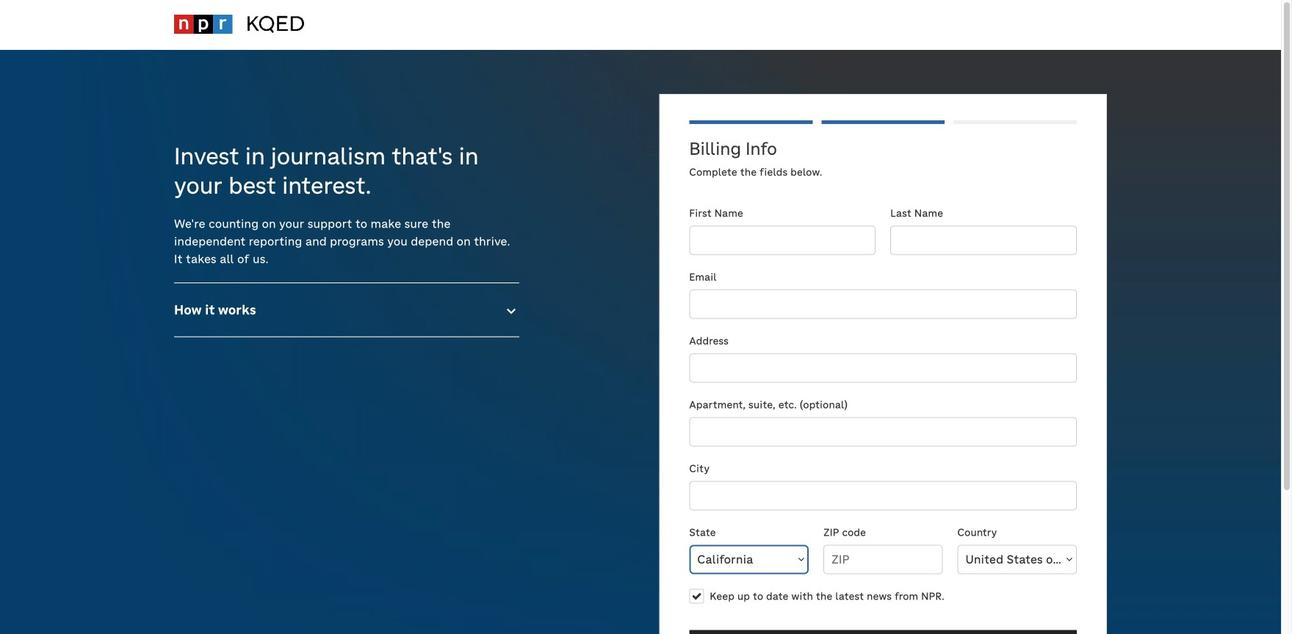 Task type: describe. For each thing, give the bounding box(es) containing it.
ZIP text field
[[823, 545, 943, 575]]

npr logo image
[[174, 15, 232, 34]]



Task type: vqa. For each thing, say whether or not it's contained in the screenshot.
KQED image
yes



Task type: locate. For each thing, give the bounding box(es) containing it.
None email field
[[689, 290, 1077, 319]]

kqed image
[[247, 15, 304, 34]]

None text field
[[890, 226, 1077, 255], [689, 354, 1077, 383], [689, 418, 1077, 447], [890, 226, 1077, 255], [689, 354, 1077, 383], [689, 418, 1077, 447]]

None text field
[[689, 226, 876, 255], [689, 482, 1077, 511], [689, 226, 876, 255], [689, 482, 1077, 511]]

None checkbox
[[689, 590, 704, 604]]



